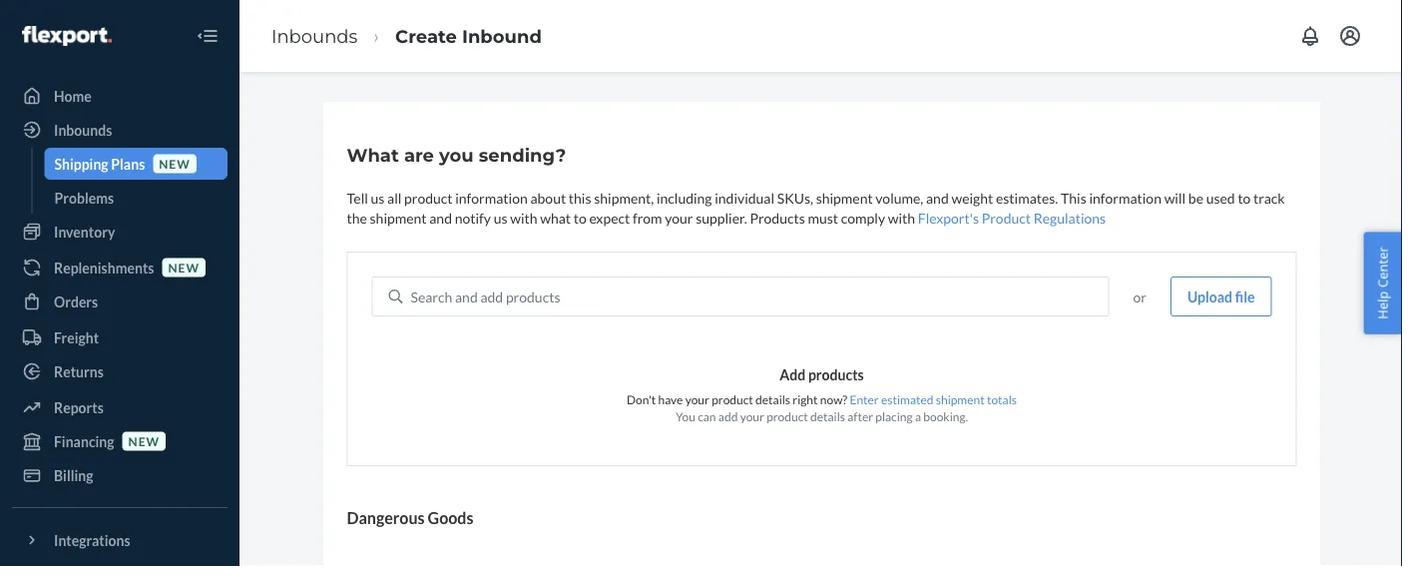 Task type: vqa. For each thing, say whether or not it's contained in the screenshot.
bottommost Settings "link"
no



Task type: describe. For each thing, give the bounding box(es) containing it.
create inbound
[[395, 25, 542, 47]]

freight
[[54, 329, 99, 346]]

plans
[[111, 155, 145, 172]]

sending?
[[479, 144, 566, 166]]

dangerous
[[347, 508, 425, 527]]

search and add products
[[411, 288, 561, 305]]

shipping
[[54, 155, 108, 172]]

center
[[1374, 247, 1392, 288]]

product inside tell us all product information about this shipment, including individual skus, shipment volume, and weight estimates. this information will be used to track the shipment and notify us with what to expect from your supplier. products must comply with
[[404, 189, 453, 206]]

help
[[1374, 291, 1392, 319]]

add
[[780, 366, 806, 383]]

notify
[[455, 209, 491, 226]]

1 vertical spatial to
[[574, 209, 587, 226]]

orders
[[54, 293, 98, 310]]

or
[[1134, 288, 1147, 305]]

breadcrumbs navigation
[[256, 7, 558, 65]]

right
[[793, 392, 818, 406]]

product
[[982, 209, 1031, 226]]

you
[[676, 409, 696, 424]]

returns
[[54, 363, 104, 380]]

shipment for you
[[936, 392, 985, 406]]

booking.
[[924, 409, 969, 424]]

dangerous goods
[[347, 508, 474, 527]]

integrations button
[[12, 524, 228, 556]]

add inside add products don't have your product details right now? enter estimated shipment totals you can add your product details after placing a booking.
[[719, 409, 738, 424]]

used
[[1207, 189, 1236, 206]]

individual
[[715, 189, 775, 206]]

add products don't have your product details right now? enter estimated shipment totals you can add your product details after placing a booking.
[[627, 366, 1017, 424]]

flexport logo image
[[22, 26, 112, 46]]

inventory
[[54, 223, 115, 240]]

0 horizontal spatial details
[[756, 392, 791, 406]]

2 with from the left
[[888, 209, 916, 226]]

home link
[[12, 80, 228, 112]]

be
[[1189, 189, 1204, 206]]

shipment,
[[594, 189, 654, 206]]

new for shipping plans
[[159, 156, 190, 171]]

what
[[540, 209, 571, 226]]

estimates.
[[996, 189, 1059, 206]]

1 horizontal spatial details
[[811, 409, 846, 424]]

inbounds link inside the breadcrumbs navigation
[[272, 25, 358, 47]]

0 horizontal spatial inbounds link
[[12, 114, 228, 146]]

help center
[[1374, 247, 1392, 319]]

inbounds inside "link"
[[54, 121, 112, 138]]

0 vertical spatial to
[[1238, 189, 1251, 206]]

can
[[698, 409, 716, 424]]

file
[[1236, 288, 1256, 305]]

new for replenishments
[[168, 260, 200, 275]]

create inbound link
[[395, 25, 542, 47]]

2 information from the left
[[1090, 189, 1162, 206]]

2 horizontal spatial and
[[927, 189, 949, 206]]

the
[[347, 209, 367, 226]]

totals
[[987, 392, 1017, 406]]

after
[[848, 409, 874, 424]]

search image
[[389, 290, 403, 304]]

about
[[531, 189, 566, 206]]

regulations
[[1034, 209, 1106, 226]]

placing
[[876, 409, 913, 424]]

now?
[[821, 392, 848, 406]]

2 vertical spatial product
[[767, 409, 808, 424]]

0 horizontal spatial add
[[481, 288, 503, 305]]

weight
[[952, 189, 994, 206]]

home
[[54, 87, 92, 104]]

estimated
[[882, 392, 934, 406]]

must
[[808, 209, 839, 226]]

1 information from the left
[[456, 189, 528, 206]]

shipping plans
[[54, 155, 145, 172]]

open account menu image
[[1339, 24, 1363, 48]]

track
[[1254, 189, 1286, 206]]

goods
[[428, 508, 474, 527]]

from
[[633, 209, 663, 226]]

this
[[1061, 189, 1087, 206]]

orders link
[[12, 286, 228, 318]]

upload file
[[1188, 288, 1256, 305]]

flexport's product regulations
[[918, 209, 1106, 226]]

inbound
[[462, 25, 542, 47]]



Task type: locate. For each thing, give the bounding box(es) containing it.
don't
[[627, 392, 656, 406]]

search
[[411, 288, 453, 305]]

shipment inside add products don't have your product details right now? enter estimated shipment totals you can add your product details after placing a booking.
[[936, 392, 985, 406]]

this
[[569, 189, 592, 206]]

and right search
[[455, 288, 478, 305]]

1 vertical spatial us
[[494, 209, 508, 226]]

2 vertical spatial and
[[455, 288, 478, 305]]

0 vertical spatial inbounds link
[[272, 25, 358, 47]]

1 vertical spatial shipment
[[370, 209, 427, 226]]

supplier.
[[696, 209, 748, 226]]

close navigation image
[[196, 24, 220, 48]]

1 horizontal spatial and
[[455, 288, 478, 305]]

0 vertical spatial product
[[404, 189, 453, 206]]

enter estimated shipment totals button
[[850, 391, 1017, 408]]

1 horizontal spatial to
[[1238, 189, 1251, 206]]

add right can at the bottom of the page
[[719, 409, 738, 424]]

1 horizontal spatial information
[[1090, 189, 1162, 206]]

enter
[[850, 392, 879, 406]]

1 horizontal spatial us
[[494, 209, 508, 226]]

products
[[506, 288, 561, 305], [809, 366, 864, 383]]

2 horizontal spatial product
[[767, 409, 808, 424]]

your inside tell us all product information about this shipment, including individual skus, shipment volume, and weight estimates. this information will be used to track the shipment and notify us with what to expect from your supplier. products must comply with
[[665, 209, 693, 226]]

0 horizontal spatial us
[[371, 189, 385, 206]]

flexport's product regulations button
[[918, 208, 1106, 228]]

shipment
[[816, 189, 873, 206], [370, 209, 427, 226], [936, 392, 985, 406]]

billing link
[[12, 459, 228, 491]]

with down about
[[510, 209, 538, 226]]

information up notify
[[456, 189, 528, 206]]

comply
[[841, 209, 886, 226]]

open notifications image
[[1299, 24, 1323, 48]]

expect
[[590, 209, 630, 226]]

including
[[657, 189, 712, 206]]

with
[[510, 209, 538, 226], [888, 209, 916, 226]]

1 vertical spatial product
[[712, 392, 754, 406]]

us left 'all'
[[371, 189, 385, 206]]

1 vertical spatial and
[[430, 209, 452, 226]]

will
[[1165, 189, 1186, 206]]

integrations
[[54, 532, 130, 549]]

add right search
[[481, 288, 503, 305]]

flexport's
[[918, 209, 979, 226]]

0 horizontal spatial to
[[574, 209, 587, 226]]

problems link
[[44, 182, 228, 214]]

1 vertical spatial inbounds
[[54, 121, 112, 138]]

1 horizontal spatial with
[[888, 209, 916, 226]]

0 horizontal spatial shipment
[[370, 209, 427, 226]]

1 horizontal spatial product
[[712, 392, 754, 406]]

us right notify
[[494, 209, 508, 226]]

0 horizontal spatial products
[[506, 288, 561, 305]]

freight link
[[12, 321, 228, 353]]

tell us all product information about this shipment, including individual skus, shipment volume, and weight estimates. this information will be used to track the shipment and notify us with what to expect from your supplier. products must comply with
[[347, 189, 1286, 226]]

upload
[[1188, 288, 1233, 305]]

your
[[665, 209, 693, 226], [686, 392, 710, 406], [741, 409, 765, 424]]

products down what
[[506, 288, 561, 305]]

0 vertical spatial shipment
[[816, 189, 873, 206]]

inbounds inside the breadcrumbs navigation
[[272, 25, 358, 47]]

what
[[347, 144, 399, 166]]

you
[[439, 144, 474, 166]]

new
[[159, 156, 190, 171], [168, 260, 200, 275], [128, 434, 160, 448]]

financing
[[54, 433, 114, 450]]

to right used
[[1238, 189, 1251, 206]]

your right can at the bottom of the page
[[741, 409, 765, 424]]

0 horizontal spatial and
[[430, 209, 452, 226]]

inbounds
[[272, 25, 358, 47], [54, 121, 112, 138]]

what are you sending?
[[347, 144, 566, 166]]

problems
[[54, 189, 114, 206]]

0 vertical spatial add
[[481, 288, 503, 305]]

add
[[481, 288, 503, 305], [719, 409, 738, 424]]

0 vertical spatial products
[[506, 288, 561, 305]]

1 vertical spatial inbounds link
[[12, 114, 228, 146]]

billing
[[54, 467, 93, 484]]

all
[[387, 189, 402, 206]]

products up now?
[[809, 366, 864, 383]]

0 vertical spatial new
[[159, 156, 190, 171]]

your down including
[[665, 209, 693, 226]]

1 horizontal spatial add
[[719, 409, 738, 424]]

0 horizontal spatial with
[[510, 209, 538, 226]]

and left notify
[[430, 209, 452, 226]]

new for financing
[[128, 434, 160, 448]]

1 vertical spatial your
[[686, 392, 710, 406]]

1 horizontal spatial inbounds link
[[272, 25, 358, 47]]

0 vertical spatial us
[[371, 189, 385, 206]]

skus,
[[778, 189, 814, 206]]

to down this
[[574, 209, 587, 226]]

1 vertical spatial new
[[168, 260, 200, 275]]

information
[[456, 189, 528, 206], [1090, 189, 1162, 206]]

to
[[1238, 189, 1251, 206], [574, 209, 587, 226]]

tell
[[347, 189, 368, 206]]

1 vertical spatial products
[[809, 366, 864, 383]]

1 horizontal spatial inbounds
[[272, 25, 358, 47]]

2 vertical spatial shipment
[[936, 392, 985, 406]]

have
[[659, 392, 683, 406]]

help center button
[[1364, 232, 1403, 334]]

and
[[927, 189, 949, 206], [430, 209, 452, 226], [455, 288, 478, 305]]

replenishments
[[54, 259, 154, 276]]

products
[[750, 209, 806, 226]]

2 vertical spatial new
[[128, 434, 160, 448]]

returns link
[[12, 355, 228, 387]]

information left will
[[1090, 189, 1162, 206]]

your up can at the bottom of the page
[[686, 392, 710, 406]]

reports link
[[12, 391, 228, 423]]

and up flexport's
[[927, 189, 949, 206]]

0 vertical spatial details
[[756, 392, 791, 406]]

product
[[404, 189, 453, 206], [712, 392, 754, 406], [767, 409, 808, 424]]

details
[[756, 392, 791, 406], [811, 409, 846, 424]]

details down now?
[[811, 409, 846, 424]]

new up orders link
[[168, 260, 200, 275]]

details down add
[[756, 392, 791, 406]]

0 horizontal spatial information
[[456, 189, 528, 206]]

reports
[[54, 399, 104, 416]]

shipment up the 'comply' in the top of the page
[[816, 189, 873, 206]]

inventory link
[[12, 216, 228, 248]]

product down right
[[767, 409, 808, 424]]

shipment for and
[[816, 189, 873, 206]]

1 vertical spatial details
[[811, 409, 846, 424]]

products inside add products don't have your product details right now? enter estimated shipment totals you can add your product details after placing a booking.
[[809, 366, 864, 383]]

new right the plans
[[159, 156, 190, 171]]

shipment up "booking."
[[936, 392, 985, 406]]

1 horizontal spatial products
[[809, 366, 864, 383]]

shipment down 'all'
[[370, 209, 427, 226]]

1 with from the left
[[510, 209, 538, 226]]

with down volume,
[[888, 209, 916, 226]]

2 horizontal spatial shipment
[[936, 392, 985, 406]]

0 vertical spatial inbounds
[[272, 25, 358, 47]]

0 horizontal spatial inbounds
[[54, 121, 112, 138]]

inbounds link
[[272, 25, 358, 47], [12, 114, 228, 146]]

2 vertical spatial your
[[741, 409, 765, 424]]

1 vertical spatial add
[[719, 409, 738, 424]]

product right 'all'
[[404, 189, 453, 206]]

are
[[404, 144, 434, 166]]

0 vertical spatial and
[[927, 189, 949, 206]]

new down the reports "link" at the bottom
[[128, 434, 160, 448]]

product up can at the bottom of the page
[[712, 392, 754, 406]]

create
[[395, 25, 457, 47]]

volume,
[[876, 189, 924, 206]]

1 horizontal spatial shipment
[[816, 189, 873, 206]]

upload file button
[[1171, 277, 1273, 317]]

a
[[915, 409, 922, 424]]

0 horizontal spatial product
[[404, 189, 453, 206]]

0 vertical spatial your
[[665, 209, 693, 226]]



